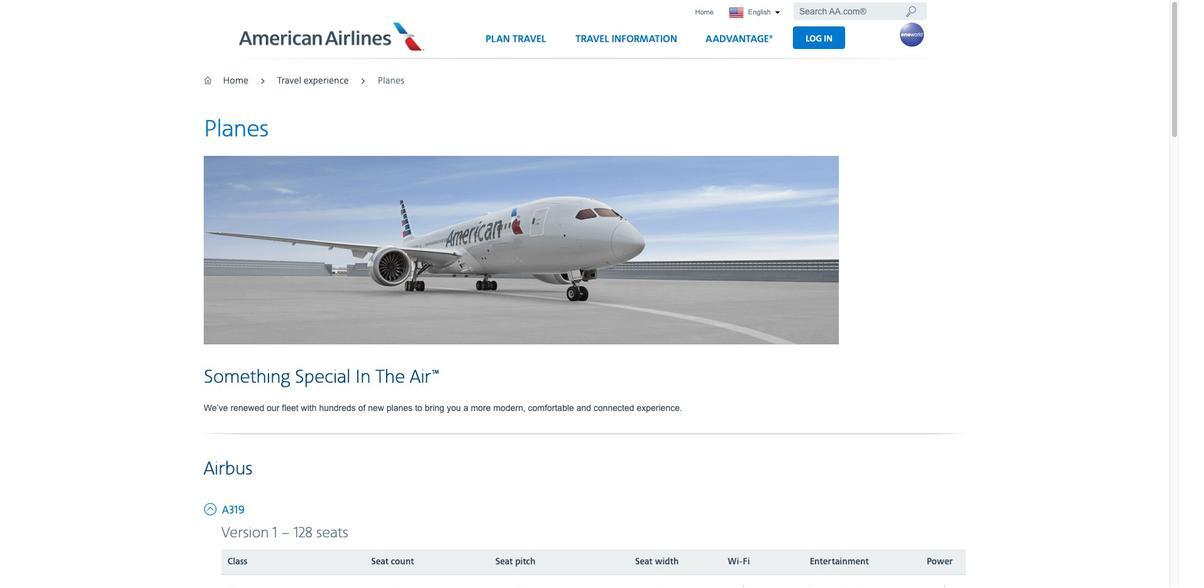 Task type: locate. For each thing, give the bounding box(es) containing it.
1 vertical spatial home link
[[223, 75, 248, 87]]

information
[[612, 33, 677, 45]]

collapse image
[[204, 500, 220, 517]]

3 seat from the left
[[635, 556, 653, 568]]

seat count
[[371, 556, 414, 568]]

air™
[[410, 366, 440, 389]]

travel left information
[[576, 33, 609, 45]]

class
[[228, 556, 247, 568]]

we've renewed our fleet with hundreds of new planes to bring you a more modern, comfortable and connected experience.
[[204, 403, 682, 413]]

2 horizontal spatial seat
[[635, 556, 653, 568]]

travel information button
[[564, 28, 689, 58]]

travel experience link
[[277, 75, 349, 87]]

travel
[[513, 33, 546, 45], [576, 33, 609, 45], [277, 75, 301, 87]]

width
[[655, 556, 679, 568]]

0 horizontal spatial home link
[[223, 75, 248, 87]]

something special in the air™
[[204, 366, 440, 389]]

planes
[[387, 403, 413, 413]]

1
[[273, 524, 278, 543]]

click to change language and/or country / region image
[[775, 11, 780, 15]]

american airlines planes image
[[204, 156, 839, 344]]

more
[[471, 403, 491, 413]]

1 horizontal spatial home
[[695, 8, 714, 16]]

hundreds
[[319, 403, 356, 413]]

seat left width
[[635, 556, 653, 568]]

travel right plan
[[513, 33, 546, 45]]

seat for seat width
[[635, 556, 653, 568]]

–
[[281, 524, 290, 543]]

1 vertical spatial planes
[[204, 115, 269, 144]]

1 horizontal spatial seat
[[495, 556, 513, 568]]

18 image
[[905, 5, 917, 18]]

experience
[[304, 75, 349, 87]]

home for english link
[[695, 8, 714, 16]]

0 vertical spatial home link
[[691, 4, 717, 21]]

1 horizontal spatial home link
[[691, 4, 717, 21]]

travel left experience
[[277, 75, 301, 87]]

travel information
[[576, 33, 677, 45]]

seat left count
[[371, 556, 389, 568]]

fi
[[743, 556, 750, 568]]

0 horizontal spatial planes
[[204, 115, 269, 144]]

1 vertical spatial home
[[223, 75, 248, 87]]

plan travel button
[[474, 28, 557, 58]]

log
[[806, 33, 822, 44]]

log in link
[[793, 26, 845, 49]]

entertainment
[[810, 556, 869, 568]]

travel inside popup button
[[576, 33, 609, 45]]

planes main content
[[204, 115, 966, 587]]

our
[[267, 403, 279, 413]]

with
[[301, 403, 317, 413]]

0 vertical spatial home
[[695, 8, 714, 16]]

planes inside main content
[[204, 115, 269, 144]]

0 horizontal spatial travel
[[277, 75, 301, 87]]

check image
[[731, 581, 746, 587]]

home link
[[691, 4, 717, 21], [223, 75, 248, 87]]

0 horizontal spatial seat
[[371, 556, 389, 568]]

the
[[375, 366, 405, 389]]

version 1 – 128 seats
[[221, 524, 348, 543]]

0 horizontal spatial home
[[223, 75, 248, 87]]

2 seat from the left
[[495, 556, 513, 568]]

a
[[463, 403, 468, 413]]

something
[[204, 366, 290, 389]]

seat left "pitch"
[[495, 556, 513, 568]]

english
[[746, 8, 773, 16]]

a319
[[222, 504, 245, 517]]

travel experience
[[277, 75, 349, 87]]

home
[[695, 8, 714, 16], [223, 75, 248, 87]]

planes
[[378, 75, 404, 87], [204, 115, 269, 144]]

2 horizontal spatial travel
[[576, 33, 609, 45]]

airbus
[[204, 458, 253, 481]]

you
[[447, 403, 461, 413]]

seat width
[[635, 556, 679, 568]]

1 seat from the left
[[371, 556, 389, 568]]

travel inside 'popup button'
[[513, 33, 546, 45]]

1 horizontal spatial travel
[[513, 33, 546, 45]]

seat
[[371, 556, 389, 568], [495, 556, 513, 568], [635, 556, 653, 568]]

in
[[824, 33, 833, 44]]

0 vertical spatial planes
[[378, 75, 404, 87]]



Task type: vqa. For each thing, say whether or not it's contained in the screenshot.
reservations,
no



Task type: describe. For each thing, give the bounding box(es) containing it.
wi-
[[728, 556, 743, 568]]

home for travel experience link
[[223, 75, 248, 87]]

aadvantage® button
[[694, 28, 784, 58]]

modern,
[[493, 403, 526, 413]]

pitch
[[515, 556, 536, 568]]

1 horizontal spatial planes
[[378, 75, 404, 87]]

we've
[[204, 403, 228, 413]]

renewed
[[230, 403, 264, 413]]

wi-fi
[[728, 556, 750, 568]]

seat for seat count
[[371, 556, 389, 568]]

fleet
[[282, 403, 299, 413]]

Search AA.com® search field
[[794, 3, 927, 20]]

count
[[391, 556, 414, 568]]

travel for travel experience
[[277, 75, 301, 87]]

new
[[368, 403, 384, 413]]

seats
[[316, 524, 348, 543]]

seat for seat pitch
[[495, 556, 513, 568]]

seat pitch
[[495, 556, 536, 568]]

128
[[294, 524, 313, 543]]

check image
[[932, 581, 947, 587]]

in
[[355, 366, 371, 389]]

main navigation navigation
[[474, 26, 845, 58]]

and
[[576, 403, 591, 413]]

home link for english link
[[691, 4, 717, 21]]

bring
[[425, 403, 444, 413]]

oneworld link opens in a new window image
[[899, 22, 924, 47]]

connected
[[594, 403, 634, 413]]

american airlines - homepage image
[[239, 22, 425, 51]]

english link
[[723, 4, 786, 22]]

to
[[415, 403, 422, 413]]

log in
[[806, 33, 833, 44]]

version
[[221, 524, 269, 543]]

comfortable
[[528, 403, 574, 413]]

travel for travel information
[[576, 33, 609, 45]]

a319 link
[[204, 500, 245, 518]]

of
[[358, 403, 366, 413]]

home link for travel experience link
[[223, 75, 248, 87]]

plan travel
[[486, 33, 546, 45]]

experience.
[[637, 403, 682, 413]]

aadvantage®
[[706, 33, 773, 45]]

plan
[[486, 33, 510, 45]]

special
[[295, 366, 351, 389]]

power
[[927, 556, 953, 568]]



